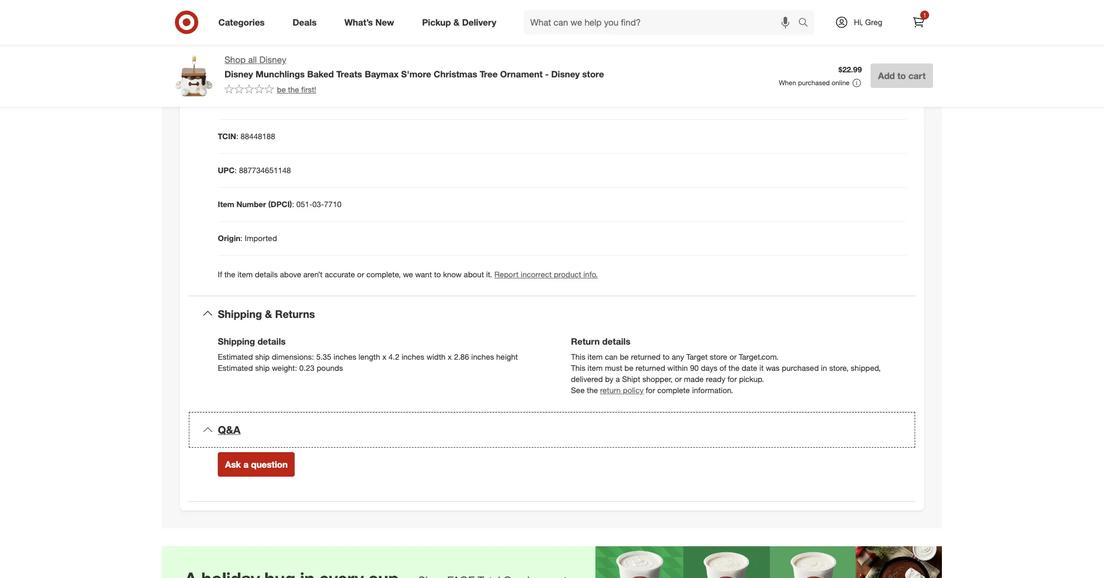 Task type: vqa. For each thing, say whether or not it's contained in the screenshot.


Task type: locate. For each thing, give the bounding box(es) containing it.
shipping down shipping & returns
[[218, 336, 255, 347]]

material:
[[218, 63, 250, 73]]

1 horizontal spatial for
[[728, 375, 737, 384]]

complete,
[[366, 269, 401, 279]]

origin
[[218, 233, 240, 243]]

shipping down if
[[218, 307, 262, 320]]

item up delivered
[[588, 364, 603, 373]]

: left 88448188
[[236, 131, 238, 141]]

0 vertical spatial a
[[616, 375, 620, 384]]

0 vertical spatial be
[[277, 85, 286, 94]]

& right pickup
[[454, 16, 460, 28]]

2 shipping from the top
[[218, 336, 255, 347]]

the right if
[[224, 269, 235, 279]]

cart
[[909, 70, 926, 81]]

inches right 2.86
[[471, 352, 494, 362]]

store
[[582, 68, 604, 80], [710, 352, 728, 362]]

1 link
[[907, 10, 931, 35]]

x left 2.86
[[448, 352, 452, 362]]

0 vertical spatial to
[[898, 70, 906, 81]]

shipping for shipping details estimated ship dimensions: 5.35 inches length x 4.2 inches width x 2.86 inches height estimated ship weight: 0.23 pounds
[[218, 336, 255, 347]]

2.86
[[454, 352, 469, 362]]

search
[[793, 18, 820, 29]]

this down return
[[571, 352, 586, 362]]

2 estimated from the top
[[218, 364, 253, 373]]

0.23
[[299, 364, 315, 373]]

a
[[616, 375, 620, 384], [243, 459, 249, 470]]

purchased left in in the bottom right of the page
[[782, 364, 819, 373]]

return
[[571, 336, 600, 347]]

store inside shop all disney disney munchlings baked treats baymax s'more christmas tree ornament - disney store
[[582, 68, 604, 80]]

details left above
[[255, 269, 278, 279]]

1 vertical spatial purchased
[[782, 364, 819, 373]]

the right of
[[729, 364, 740, 373]]

0 vertical spatial item
[[238, 269, 253, 279]]

2 vertical spatial item
[[588, 364, 603, 373]]

to right the add
[[898, 70, 906, 81]]

details up the can
[[602, 336, 631, 347]]

when
[[779, 79, 796, 87]]

upc
[[218, 165, 235, 175]]

in
[[821, 364, 827, 373]]

store right -
[[582, 68, 604, 80]]

1 vertical spatial be
[[620, 352, 629, 362]]

the down delivered
[[587, 386, 598, 395]]

1 vertical spatial estimated
[[218, 364, 253, 373]]

pickup
[[422, 16, 451, 28]]

shipping inside shipping details estimated ship dimensions: 5.35 inches length x 4.2 inches width x 2.86 inches height estimated ship weight: 0.23 pounds
[[218, 336, 255, 347]]

details
[[255, 269, 278, 279], [258, 336, 286, 347], [602, 336, 631, 347]]

disney right -
[[551, 68, 580, 80]]

store,
[[829, 364, 849, 373]]

1 horizontal spatial inches
[[402, 352, 424, 362]]

be right the can
[[620, 352, 629, 362]]

0 vertical spatial &
[[454, 16, 460, 28]]

x
[[382, 352, 386, 362], [448, 352, 452, 362]]

2 horizontal spatial inches
[[471, 352, 494, 362]]

details inside return details this item can be returned to any target store or target.com. this item must be returned within 90 days of the date it was purchased in store, shipped, delivered by a shipt shopper, or made ready for pickup. see the return policy for complete information.
[[602, 336, 631, 347]]

to inside return details this item can be returned to any target store or target.com. this item must be returned within 90 days of the date it was purchased in store, shipped, delivered by a shipt shopper, or made ready for pickup. see the return policy for complete information.
[[663, 352, 670, 362]]

to right "want"
[[434, 269, 441, 279]]

a inside return details this item can be returned to any target store or target.com. this item must be returned within 90 days of the date it was purchased in store, shipped, delivered by a shipt shopper, or made ready for pickup. see the return policy for complete information.
[[616, 375, 620, 384]]

pounds
[[317, 364, 343, 373]]

details up dimensions:
[[258, 336, 286, 347]]

1 horizontal spatial disney
[[259, 54, 286, 65]]

when purchased online
[[779, 79, 850, 87]]

info.
[[583, 269, 598, 279]]

1 vertical spatial this
[[571, 364, 586, 373]]

& inside 'dropdown button'
[[265, 307, 272, 320]]

by
[[605, 375, 614, 384]]

0 horizontal spatial store
[[582, 68, 604, 80]]

q&a
[[218, 424, 241, 437]]

0 horizontal spatial inches
[[334, 352, 356, 362]]

: for imported
[[240, 233, 243, 243]]

1 vertical spatial store
[[710, 352, 728, 362]]

store up of
[[710, 352, 728, 362]]

shipping & returns
[[218, 307, 315, 320]]

what's new link
[[335, 10, 408, 35]]

shipt
[[622, 375, 640, 384]]

: left the 887734651148 in the top left of the page
[[235, 165, 237, 175]]

inches right '4.2'
[[402, 352, 424, 362]]

shipping for shipping & returns
[[218, 307, 262, 320]]

1 vertical spatial &
[[265, 307, 272, 320]]

or down within
[[675, 375, 682, 384]]

1 shipping from the top
[[218, 307, 262, 320]]

&
[[454, 16, 460, 28], [265, 307, 272, 320]]

for
[[728, 375, 737, 384], [646, 386, 655, 395]]

this up delivered
[[571, 364, 586, 373]]

ship
[[255, 352, 270, 362], [255, 364, 270, 373]]

item left the can
[[588, 352, 603, 362]]

1 vertical spatial shipping
[[218, 336, 255, 347]]

0 vertical spatial store
[[582, 68, 604, 80]]

shipping details estimated ship dimensions: 5.35 inches length x 4.2 inches width x 2.86 inches height estimated ship weight: 0.23 pounds
[[218, 336, 518, 373]]

item right if
[[238, 269, 253, 279]]

report
[[495, 269, 519, 279]]

for right ready
[[728, 375, 737, 384]]

1 vertical spatial item
[[588, 352, 603, 362]]

0 vertical spatial ship
[[255, 352, 270, 362]]

or right the "accurate"
[[357, 269, 364, 279]]

1 horizontal spatial x
[[448, 352, 452, 362]]

2 ship from the top
[[255, 364, 270, 373]]

inches up pounds
[[334, 352, 356, 362]]

-
[[545, 68, 549, 80]]

christmas
[[434, 68, 477, 80]]

greg
[[865, 17, 883, 27]]

accurate
[[325, 269, 355, 279]]

return details this item can be returned to any target store or target.com. this item must be returned within 90 days of the date it was purchased in store, shipped, delivered by a shipt shopper, or made ready for pickup. see the return policy for complete information.
[[571, 336, 881, 395]]

shopper,
[[643, 375, 673, 384]]

1 horizontal spatial to
[[663, 352, 670, 362]]

estimated left weight:
[[218, 364, 253, 373]]

any
[[672, 352, 684, 362]]

: for 887734651148
[[235, 165, 237, 175]]

0 horizontal spatial x
[[382, 352, 386, 362]]

disney down shop
[[225, 68, 253, 80]]

what's
[[344, 16, 373, 28]]

1 horizontal spatial &
[[454, 16, 460, 28]]

disney up munchlings
[[259, 54, 286, 65]]

baked
[[307, 68, 334, 80]]

estimated down shipping & returns
[[218, 352, 253, 362]]

details for shipping
[[258, 336, 286, 347]]

(dpci)
[[268, 199, 292, 209]]

0 horizontal spatial a
[[243, 459, 249, 470]]

2 horizontal spatial or
[[730, 352, 737, 362]]

2 vertical spatial to
[[663, 352, 670, 362]]

03-
[[312, 199, 324, 209]]

returned
[[631, 352, 661, 362], [636, 364, 665, 373]]

was
[[766, 364, 780, 373]]

0 vertical spatial returned
[[631, 352, 661, 362]]

0 vertical spatial estimated
[[218, 352, 253, 362]]

1 vertical spatial to
[[434, 269, 441, 279]]

2 this from the top
[[571, 364, 586, 373]]

made
[[684, 375, 704, 384]]

origin : imported
[[218, 233, 277, 243]]

details inside shipping details estimated ship dimensions: 5.35 inches length x 4.2 inches width x 2.86 inches height estimated ship weight: 0.23 pounds
[[258, 336, 286, 347]]

for down shopper,
[[646, 386, 655, 395]]

store inside return details this item can be returned to any target store or target.com. this item must be returned within 90 days of the date it was purchased in store, shipped, delivered by a shipt shopper, or made ready for pickup. see the return policy for complete information.
[[710, 352, 728, 362]]

a inside button
[[243, 459, 249, 470]]

inches
[[334, 352, 356, 362], [402, 352, 424, 362], [471, 352, 494, 362]]

x left '4.2'
[[382, 352, 386, 362]]

0 horizontal spatial or
[[357, 269, 364, 279]]

shipped,
[[851, 364, 881, 373]]

1 horizontal spatial store
[[710, 352, 728, 362]]

shipping inside 'dropdown button'
[[218, 307, 262, 320]]

be the first!
[[277, 85, 316, 94]]

0 vertical spatial this
[[571, 352, 586, 362]]

1 vertical spatial for
[[646, 386, 655, 395]]

weight:
[[272, 364, 297, 373]]

: left imported
[[240, 233, 243, 243]]

a right ask
[[243, 459, 249, 470]]

tree
[[480, 68, 498, 80]]

: for 88448188
[[236, 131, 238, 141]]

1 horizontal spatial a
[[616, 375, 620, 384]]

first!
[[301, 85, 316, 94]]

categories
[[218, 16, 265, 28]]

be the first! link
[[225, 84, 316, 95]]

to
[[898, 70, 906, 81], [434, 269, 441, 279], [663, 352, 670, 362]]

aren't
[[303, 269, 323, 279]]

ready
[[706, 375, 726, 384]]

delivered
[[571, 375, 603, 384]]

0 horizontal spatial &
[[265, 307, 272, 320]]

& left returns
[[265, 307, 272, 320]]

delivery
[[462, 16, 496, 28]]

1 horizontal spatial or
[[675, 375, 682, 384]]

estimated
[[218, 352, 253, 362], [218, 364, 253, 373]]

or left target.com.
[[730, 352, 737, 362]]

to left any
[[663, 352, 670, 362]]

ask
[[225, 459, 241, 470]]

2 horizontal spatial to
[[898, 70, 906, 81]]

1 vertical spatial a
[[243, 459, 249, 470]]

0 vertical spatial shipping
[[218, 307, 262, 320]]

3 inches from the left
[[471, 352, 494, 362]]

item
[[238, 269, 253, 279], [588, 352, 603, 362], [588, 364, 603, 373]]

0 vertical spatial for
[[728, 375, 737, 384]]

0 vertical spatial or
[[357, 269, 364, 279]]

days
[[701, 364, 718, 373]]

be up shipt at the right bottom of the page
[[625, 364, 634, 373]]

must
[[605, 364, 622, 373]]

ship left weight:
[[255, 364, 270, 373]]

purchased
[[798, 79, 830, 87], [782, 364, 819, 373]]

a right by
[[616, 375, 620, 384]]

1 vertical spatial ship
[[255, 364, 270, 373]]

ship left dimensions:
[[255, 352, 270, 362]]

be down munchlings
[[277, 85, 286, 94]]

resin
[[252, 63, 272, 73]]

purchased right when
[[798, 79, 830, 87]]



Task type: describe. For each thing, give the bounding box(es) containing it.
return
[[600, 386, 621, 395]]

about
[[464, 269, 484, 279]]

1 inches from the left
[[334, 352, 356, 362]]

1 vertical spatial returned
[[636, 364, 665, 373]]

What can we help you find? suggestions appear below search field
[[524, 10, 801, 35]]

0 horizontal spatial for
[[646, 386, 655, 395]]

product
[[554, 269, 581, 279]]

we
[[403, 269, 413, 279]]

pickup & delivery link
[[413, 10, 510, 35]]

new
[[375, 16, 394, 28]]

deals
[[293, 16, 317, 28]]

report incorrect product info. button
[[495, 269, 598, 280]]

1
[[923, 12, 926, 18]]

0 horizontal spatial disney
[[225, 68, 253, 80]]

length
[[359, 352, 380, 362]]

hi, greg
[[854, 17, 883, 27]]

advertisement region
[[162, 547, 942, 578]]

imported
[[245, 233, 277, 243]]

above
[[280, 269, 301, 279]]

1 ship from the top
[[255, 352, 270, 362]]

within
[[668, 364, 688, 373]]

returns
[[275, 307, 315, 320]]

hi,
[[854, 17, 863, 27]]

online
[[832, 79, 850, 87]]

purchased inside return details this item can be returned to any target store or target.com. this item must be returned within 90 days of the date it was purchased in store, shipped, delivered by a shipt shopper, or made ready for pickup. see the return policy for complete information.
[[782, 364, 819, 373]]

information.
[[692, 386, 733, 395]]

s'more
[[401, 68, 431, 80]]

target
[[686, 352, 708, 362]]

item
[[218, 199, 234, 209]]

& for pickup
[[454, 16, 460, 28]]

2 inches from the left
[[402, 352, 424, 362]]

shop
[[225, 54, 246, 65]]

of
[[720, 364, 726, 373]]

90
[[690, 364, 699, 373]]

88448188
[[241, 131, 275, 141]]

munchlings
[[256, 68, 305, 80]]

it.
[[486, 269, 492, 279]]

: left 051-
[[292, 199, 294, 209]]

1 vertical spatial or
[[730, 352, 737, 362]]

question
[[251, 459, 288, 470]]

incorrect
[[521, 269, 552, 279]]

q&a button
[[189, 413, 915, 448]]

see
[[571, 386, 585, 395]]

material: resin
[[218, 63, 272, 73]]

051-
[[296, 199, 312, 209]]

tcin : 88448188
[[218, 131, 275, 141]]

width
[[427, 352, 446, 362]]

ask a question button
[[218, 453, 295, 477]]

what's new
[[344, 16, 394, 28]]

if
[[218, 269, 222, 279]]

image of disney munchlings baked treats baymax s'more christmas tree ornament - disney store image
[[171, 53, 216, 98]]

number
[[237, 199, 266, 209]]

height
[[496, 352, 518, 362]]

the left first!
[[288, 85, 299, 94]]

shipping & returns button
[[189, 296, 915, 332]]

5.35
[[316, 352, 331, 362]]

details for return
[[602, 336, 631, 347]]

4.2
[[389, 352, 399, 362]]

add to cart
[[878, 70, 926, 81]]

all
[[248, 54, 257, 65]]

pickup.
[[739, 375, 764, 384]]

policy
[[623, 386, 644, 395]]

search button
[[793, 10, 820, 37]]

treats
[[336, 68, 362, 80]]

dimensions:
[[272, 352, 314, 362]]

2 horizontal spatial disney
[[551, 68, 580, 80]]

& for shipping
[[265, 307, 272, 320]]

7710
[[324, 199, 342, 209]]

add to cart button
[[871, 64, 933, 88]]

to inside button
[[898, 70, 906, 81]]

it
[[760, 364, 764, 373]]

0 horizontal spatial to
[[434, 269, 441, 279]]

2 vertical spatial or
[[675, 375, 682, 384]]

ask a question
[[225, 459, 288, 470]]

1 x from the left
[[382, 352, 386, 362]]

2 x from the left
[[448, 352, 452, 362]]

categories link
[[209, 10, 279, 35]]

pickup & delivery
[[422, 16, 496, 28]]

want
[[415, 269, 432, 279]]

item number (dpci) : 051-03-7710
[[218, 199, 342, 209]]

tcin
[[218, 131, 236, 141]]

return policy link
[[600, 386, 644, 395]]

1 this from the top
[[571, 352, 586, 362]]

1 estimated from the top
[[218, 352, 253, 362]]

target.com.
[[739, 352, 779, 362]]

0 vertical spatial purchased
[[798, 79, 830, 87]]

shop all disney disney munchlings baked treats baymax s'more christmas tree ornament - disney store
[[225, 54, 604, 80]]

2 vertical spatial be
[[625, 364, 634, 373]]

complete
[[657, 386, 690, 395]]

deals link
[[283, 10, 331, 35]]

baymax
[[365, 68, 399, 80]]

add
[[878, 70, 895, 81]]

887734651148
[[239, 165, 291, 175]]

ornament
[[500, 68, 543, 80]]



